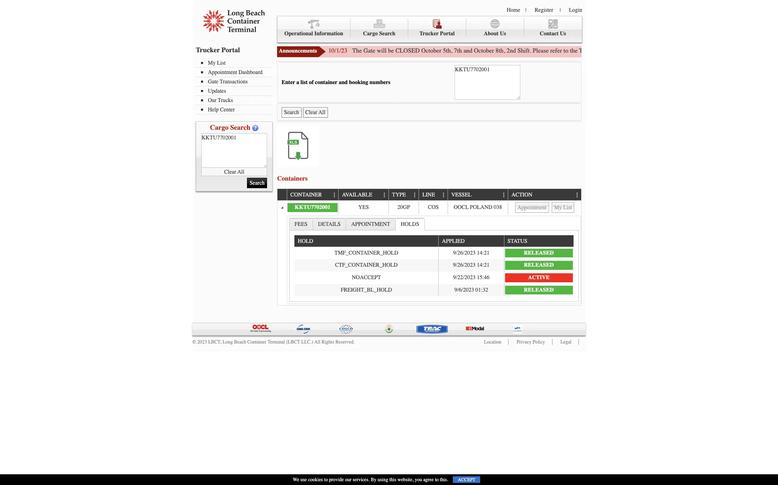 Task type: describe. For each thing, give the bounding box(es) containing it.
fees tab
[[289, 218, 313, 230]]

us for contact us
[[560, 30, 566, 37]]

yes cell
[[339, 201, 389, 215]]

1 vertical spatial all
[[314, 339, 321, 345]]

all inside 'button'
[[237, 169, 244, 175]]

our trucks link
[[201, 97, 272, 103]]

edit column settings image for available
[[382, 192, 387, 198]]

released for freight_bl_hold
[[524, 287, 554, 293]]

login link
[[569, 7, 582, 13]]

2 for from the left
[[708, 47, 715, 54]]

register
[[535, 7, 553, 13]]

vessel column header
[[448, 189, 508, 201]]

0 horizontal spatial trucker portal
[[196, 46, 240, 54]]

appointment
[[351, 221, 390, 227]]

containers
[[277, 175, 308, 182]]

20gp cell
[[389, 201, 419, 215]]

reserved.
[[336, 339, 355, 345]]

agree
[[423, 477, 434, 483]]

2 | from the left
[[560, 7, 561, 13]]

released cell for ctf_container_hold
[[504, 259, 574, 272]]

cos cell
[[419, 201, 448, 215]]

information
[[314, 30, 343, 37]]

announcements
[[279, 48, 317, 54]]

fees
[[295, 221, 308, 227]]

list
[[301, 79, 308, 85]]

available
[[342, 192, 372, 198]]

9/6/2023
[[455, 287, 474, 293]]

ctf_container_hold cell
[[295, 259, 438, 272]]

status
[[508, 238, 528, 244]]

action
[[512, 192, 533, 198]]

home link
[[507, 7, 520, 13]]

cargo search link
[[351, 18, 408, 38]]

9/26/2023 14:21 cell for tmf_container_hold
[[438, 247, 504, 259]]

vessel
[[451, 192, 472, 198]]

trucks
[[218, 97, 233, 103]]

row containing tmf_container_hold
[[295, 247, 574, 259]]

row containing noaccept
[[295, 272, 574, 284]]

edit column settings image for line
[[441, 192, 447, 198]]

lbct,
[[208, 339, 221, 345]]

accept
[[458, 477, 476, 482]]

oocl poland 038 cell
[[448, 201, 508, 215]]

noaccept
[[352, 274, 381, 281]]

numbers
[[370, 79, 391, 85]]

14:21 for tmf_container_hold
[[477, 250, 490, 256]]

applied
[[442, 238, 465, 244]]

line
[[423, 192, 435, 198]]

1 october from the left
[[421, 47, 441, 54]]

1 horizontal spatial and
[[464, 47, 473, 54]]

center
[[220, 107, 235, 113]]

web
[[626, 47, 636, 54]]

©
[[192, 339, 196, 345]]

booking
[[349, 79, 368, 85]]

container
[[247, 339, 267, 345]]

my
[[208, 60, 216, 66]]

10/1/23 the gate will be closed october 5th, 7th and october 8th, 2nd shift. please refer to the truck gate hours web page for further gate details for the week.
[[328, 47, 741, 54]]

portal inside trucker portal link
[[440, 30, 455, 37]]

hold link
[[298, 235, 317, 247]]

will
[[377, 47, 387, 54]]

9/6/2023 01:32 cell
[[438, 284, 504, 296]]

0 horizontal spatial search
[[230, 124, 251, 132]]

kktu7702001
[[295, 204, 331, 210]]

page
[[637, 47, 649, 54]]

this.
[[440, 477, 448, 483]]

gate
[[678, 47, 689, 54]]

active
[[528, 274, 550, 281]]

2 the from the left
[[717, 47, 724, 54]]

appointment
[[208, 69, 237, 75]]

home
[[507, 7, 520, 13]]

closed
[[396, 47, 420, 54]]

details
[[690, 47, 706, 54]]

2 horizontal spatial gate
[[595, 47, 607, 54]]

released for ctf_container_hold
[[524, 262, 554, 268]]

the
[[352, 47, 362, 54]]

about us link
[[466, 18, 524, 38]]

my list appointment dashboard gate transactions updates our trucks help center
[[208, 60, 263, 113]]

gate transactions link
[[201, 79, 272, 85]]

1 the from the left
[[570, 47, 578, 54]]

released cell for freight_bl_hold
[[504, 284, 574, 296]]

9/26/2023 14:21 for tmf_container_hold
[[453, 250, 490, 256]]

privacy policy
[[517, 339, 545, 345]]

us for about us
[[500, 30, 506, 37]]

type
[[392, 192, 406, 198]]

rights
[[322, 339, 334, 345]]

container
[[291, 192, 322, 198]]

edit column settings image for action
[[575, 192, 580, 198]]

oocl poland 038
[[454, 204, 502, 210]]

0 vertical spatial search
[[379, 30, 396, 37]]

ctf_container_hold
[[335, 262, 398, 268]]

appointment dashboard link
[[201, 69, 272, 75]]

use
[[301, 477, 307, 483]]

terminal
[[268, 339, 285, 345]]

14:21 for ctf_container_hold
[[477, 262, 490, 268]]

register link
[[535, 7, 553, 13]]

9/26/2023 for tmf_container_hold
[[453, 250, 476, 256]]

freight_bl_hold
[[341, 287, 392, 293]]

edit column settings image for container
[[332, 192, 337, 198]]

row containing kktu7702001
[[278, 201, 581, 215]]

038
[[494, 204, 502, 210]]

this
[[389, 477, 396, 483]]

2023
[[197, 339, 207, 345]]

yes
[[358, 204, 369, 210]]

freight_bl_hold cell
[[295, 284, 438, 296]]

contact
[[540, 30, 559, 37]]

appointment tab
[[346, 218, 396, 230]]

9/26/2023 for ctf_container_hold
[[453, 262, 476, 268]]

policy
[[533, 339, 545, 345]]

row containing ctf_container_hold
[[295, 259, 574, 272]]

privacy
[[517, 339, 532, 345]]

legal link
[[561, 339, 572, 345]]

accept button
[[453, 477, 480, 483]]

further
[[660, 47, 677, 54]]

action column header
[[508, 189, 581, 201]]



Task type: locate. For each thing, give the bounding box(es) containing it.
clear all button
[[201, 168, 267, 176]]

9/22/2023 15:46 cell
[[438, 272, 504, 284]]

list
[[217, 60, 226, 66]]

grid
[[295, 235, 574, 296]]

0 horizontal spatial cargo search
[[210, 124, 251, 132]]

released for tmf_container_hold
[[524, 250, 554, 256]]

1 9/26/2023 14:21 cell from the top
[[438, 247, 504, 259]]

contact us link
[[524, 18, 582, 38]]

edit column settings image for type
[[412, 192, 418, 198]]

1 horizontal spatial all
[[314, 339, 321, 345]]

cargo down "help"
[[210, 124, 229, 132]]

1 vertical spatial released
[[524, 262, 554, 268]]

0 horizontal spatial and
[[339, 79, 348, 85]]

1 vertical spatial trucker
[[196, 46, 220, 54]]

7th
[[454, 47, 462, 54]]

0 horizontal spatial all
[[237, 169, 244, 175]]

to left provide
[[324, 477, 328, 483]]

2 9/26/2023 14:21 from the top
[[453, 262, 490, 268]]

you
[[415, 477, 422, 483]]

1 horizontal spatial trucker portal
[[420, 30, 455, 37]]

help center link
[[201, 107, 272, 113]]

search down help center link
[[230, 124, 251, 132]]

1 vertical spatial trucker portal
[[196, 46, 240, 54]]

container column header
[[287, 189, 339, 201]]

1 edit column settings image from the left
[[382, 192, 387, 198]]

0 horizontal spatial cargo
[[210, 124, 229, 132]]

1 edit column settings image from the left
[[332, 192, 337, 198]]

1 horizontal spatial october
[[474, 47, 494, 54]]

and right 7th
[[464, 47, 473, 54]]

0 horizontal spatial for
[[651, 47, 658, 54]]

to right the refer
[[564, 47, 569, 54]]

cookies
[[308, 477, 323, 483]]

1 horizontal spatial to
[[435, 477, 439, 483]]

be
[[388, 47, 394, 54]]

9/26/2023 14:21
[[453, 250, 490, 256], [453, 262, 490, 268]]

gate right the
[[364, 47, 375, 54]]

my list link
[[201, 60, 272, 66]]

released up active
[[524, 262, 554, 268]]

0 horizontal spatial |
[[526, 7, 527, 13]]

row group containing kktu7702001
[[278, 201, 581, 305]]

20gp
[[398, 204, 410, 210]]

1 horizontal spatial portal
[[440, 30, 455, 37]]

grid containing hold
[[295, 235, 574, 296]]

2 9/26/2023 from the top
[[453, 262, 476, 268]]

gate inside 'my list appointment dashboard gate transactions updates our trucks help center'
[[208, 79, 218, 85]]

Enter container numbers and/ or booking numbers. Press ESC to reset input box text field
[[455, 65, 521, 100]]

beach
[[234, 339, 246, 345]]

1 us from the left
[[500, 30, 506, 37]]

october
[[421, 47, 441, 54], [474, 47, 494, 54]]

operational information link
[[278, 18, 351, 38]]

row group containing tmf_container_hold
[[295, 247, 574, 296]]

0 horizontal spatial menu bar
[[196, 59, 275, 115]]

cos
[[428, 204, 439, 210]]

1 horizontal spatial for
[[708, 47, 715, 54]]

cargo up will
[[363, 30, 378, 37]]

us right about
[[500, 30, 506, 37]]

1 horizontal spatial edit column settings image
[[441, 192, 447, 198]]

0 vertical spatial all
[[237, 169, 244, 175]]

1 | from the left
[[526, 7, 527, 13]]

row containing freight_bl_hold
[[295, 284, 574, 296]]

us right the contact
[[560, 30, 566, 37]]

9/26/2023 14:21 cell
[[438, 247, 504, 259], [438, 259, 504, 272]]

cell
[[508, 201, 581, 215]]

0 vertical spatial portal
[[440, 30, 455, 37]]

0 vertical spatial released
[[524, 250, 554, 256]]

tmf_container_hold
[[335, 250, 398, 256]]

0 horizontal spatial trucker
[[196, 46, 220, 54]]

edit column settings image for vessel
[[501, 192, 507, 198]]

holds
[[401, 221, 419, 227]]

trucker portal up list on the left top of page
[[196, 46, 240, 54]]

to
[[564, 47, 569, 54], [324, 477, 328, 483], [435, 477, 439, 483]]

using
[[378, 477, 388, 483]]

and left "booking"
[[339, 79, 348, 85]]

5th,
[[443, 47, 453, 54]]

details
[[318, 221, 341, 227]]

legal
[[561, 339, 572, 345]]

tab list containing fees
[[288, 216, 581, 303]]

None submit
[[282, 107, 302, 118], [247, 178, 267, 188], [282, 107, 302, 118], [247, 178, 267, 188]]

week.
[[726, 47, 741, 54]]

01:32
[[476, 287, 488, 293]]

vessel link
[[451, 189, 475, 200]]

refer
[[550, 47, 562, 54]]

9/26/2023 14:21 cell up 9/22/2023 15:46
[[438, 259, 504, 272]]

kktu7702001 cell
[[287, 201, 339, 215]]

0 horizontal spatial gate
[[208, 79, 218, 85]]

dashboard
[[239, 69, 263, 75]]

0 horizontal spatial october
[[421, 47, 441, 54]]

row
[[278, 189, 581, 201], [278, 201, 581, 215], [295, 235, 574, 247], [295, 247, 574, 259], [295, 259, 574, 272], [295, 272, 574, 284], [295, 284, 574, 296]]

edit column settings image inside container column header
[[332, 192, 337, 198]]

trucker
[[420, 30, 439, 37], [196, 46, 220, 54]]

for right 'details'
[[708, 47, 715, 54]]

9/26/2023 14:21 down 'applied' link
[[453, 250, 490, 256]]

operational information
[[284, 30, 343, 37]]

enter a list of container and booking numbers
[[282, 79, 391, 85]]

trucker portal up 5th,
[[420, 30, 455, 37]]

row containing container
[[278, 189, 581, 201]]

10/1/23
[[328, 47, 347, 54]]

search up be
[[379, 30, 396, 37]]

the
[[570, 47, 578, 54], [717, 47, 724, 54]]

line link
[[423, 189, 438, 200]]

0 vertical spatial trucker portal
[[420, 30, 455, 37]]

1 vertical spatial and
[[339, 79, 348, 85]]

2 9/26/2023 14:21 cell from the top
[[438, 259, 504, 272]]

Enter container numbers and/ or booking numbers.  text field
[[201, 133, 267, 168]]

9/6/2023 01:32
[[455, 287, 488, 293]]

2 edit column settings image from the left
[[441, 192, 447, 198]]

status link
[[508, 235, 531, 247]]

holds tab
[[395, 218, 425, 230]]

edit column settings image inside the action column header
[[575, 192, 580, 198]]

9/26/2023 14:21 cell for ctf_container_hold
[[438, 259, 504, 272]]

trucker portal link
[[408, 18, 466, 38]]

1 horizontal spatial gate
[[364, 47, 375, 54]]

row group inside tab list
[[295, 247, 574, 296]]

1 vertical spatial 14:21
[[477, 262, 490, 268]]

1 horizontal spatial us
[[560, 30, 566, 37]]

updates link
[[201, 88, 272, 94]]

9/22/2023 15:46
[[453, 274, 490, 281]]

operational
[[284, 30, 313, 37]]

all right the llc.)
[[314, 339, 321, 345]]

1 horizontal spatial cargo
[[363, 30, 378, 37]]

our
[[345, 477, 352, 483]]

hold
[[298, 238, 313, 244]]

9/26/2023 14:21 cell down 'applied' link
[[438, 247, 504, 259]]

8th,
[[496, 47, 505, 54]]

cargo inside cargo search link
[[363, 30, 378, 37]]

|
[[526, 7, 527, 13], [560, 7, 561, 13]]

1 released from the top
[[524, 250, 554, 256]]

0 horizontal spatial portal
[[222, 46, 240, 54]]

october left 5th,
[[421, 47, 441, 54]]

help
[[208, 107, 219, 113]]

0 vertical spatial 9/26/2023
[[453, 250, 476, 256]]

0 vertical spatial trucker
[[420, 30, 439, 37]]

the left the truck
[[570, 47, 578, 54]]

active cell
[[504, 272, 574, 284]]

edit column settings image left the available
[[332, 192, 337, 198]]

2 released from the top
[[524, 262, 554, 268]]

long
[[223, 339, 233, 345]]

and
[[464, 47, 473, 54], [339, 79, 348, 85]]

0 vertical spatial cargo search
[[363, 30, 396, 37]]

we use cookies to provide our services. by using this website, you agree to this.
[[293, 477, 448, 483]]

trucker up my
[[196, 46, 220, 54]]

to left this.
[[435, 477, 439, 483]]

1 9/26/2023 from the top
[[453, 250, 476, 256]]

available column header
[[339, 189, 389, 201]]

menu bar containing operational information
[[277, 16, 582, 43]]

cargo search
[[363, 30, 396, 37], [210, 124, 251, 132]]

services.
[[353, 477, 370, 483]]

portal up my list link
[[222, 46, 240, 54]]

3 edit column settings image from the left
[[501, 192, 507, 198]]

updates
[[208, 88, 226, 94]]

trucker up closed
[[420, 30, 439, 37]]

edit column settings image
[[332, 192, 337, 198], [441, 192, 447, 198]]

menu bar
[[277, 16, 582, 43], [196, 59, 275, 115]]

line column header
[[419, 189, 448, 201]]

2 edit column settings image from the left
[[412, 192, 418, 198]]

applied link
[[442, 235, 468, 247]]

1 horizontal spatial trucker
[[420, 30, 439, 37]]

action link
[[512, 189, 536, 200]]

gate up updates
[[208, 79, 218, 85]]

1 vertical spatial 9/26/2023
[[453, 262, 476, 268]]

menu bar containing my list
[[196, 59, 275, 115]]

released down status link
[[524, 250, 554, 256]]

tree grid
[[278, 189, 581, 305]]

we
[[293, 477, 299, 483]]

9/26/2023 up 9/22/2023
[[453, 262, 476, 268]]

2 us from the left
[[560, 30, 566, 37]]

location link
[[484, 339, 501, 345]]

type column header
[[389, 189, 419, 201]]

3 released from the top
[[524, 287, 554, 293]]

9/26/2023
[[453, 250, 476, 256], [453, 262, 476, 268]]

1 vertical spatial search
[[230, 124, 251, 132]]

0 vertical spatial 14:21
[[477, 250, 490, 256]]

tmf_container_hold cell
[[295, 247, 438, 259]]

0 horizontal spatial to
[[324, 477, 328, 483]]

cargo search down center
[[210, 124, 251, 132]]

0 horizontal spatial us
[[500, 30, 506, 37]]

4 edit column settings image from the left
[[575, 192, 580, 198]]

9/26/2023 14:21 up 9/22/2023 15:46
[[453, 262, 490, 268]]

1 vertical spatial 9/26/2023 14:21
[[453, 262, 490, 268]]

clear
[[224, 169, 236, 175]]

3 released cell from the top
[[504, 284, 574, 296]]

2 vertical spatial released
[[524, 287, 554, 293]]

1 9/26/2023 14:21 from the top
[[453, 250, 490, 256]]

1 horizontal spatial menu bar
[[277, 16, 582, 43]]

2 14:21 from the top
[[477, 262, 490, 268]]

2 horizontal spatial to
[[564, 47, 569, 54]]

0 horizontal spatial edit column settings image
[[332, 192, 337, 198]]

website,
[[398, 477, 414, 483]]

row containing hold
[[295, 235, 574, 247]]

released cell for tmf_container_hold
[[504, 247, 574, 259]]

1 vertical spatial cargo search
[[210, 124, 251, 132]]

0 vertical spatial cargo
[[363, 30, 378, 37]]

released down active cell
[[524, 287, 554, 293]]

edit column settings image inside type column header
[[412, 192, 418, 198]]

the left week. on the top right of the page
[[717, 47, 724, 54]]

cargo search inside menu bar
[[363, 30, 396, 37]]

gate right the truck
[[595, 47, 607, 54]]

15:46
[[477, 274, 490, 281]]

9/26/2023 down 'applied' link
[[453, 250, 476, 256]]

1 vertical spatial menu bar
[[196, 59, 275, 115]]

available link
[[342, 189, 376, 200]]

1 horizontal spatial the
[[717, 47, 724, 54]]

released cell down active
[[504, 284, 574, 296]]

edit column settings image inside line column header
[[441, 192, 447, 198]]

released cell down status link
[[504, 247, 574, 259]]

| right home
[[526, 7, 527, 13]]

1 horizontal spatial search
[[379, 30, 396, 37]]

truck
[[579, 47, 594, 54]]

edit column settings image inside vessel column header
[[501, 192, 507, 198]]

container
[[315, 79, 338, 85]]

details tab
[[313, 218, 346, 230]]

edit column settings image right line link
[[441, 192, 447, 198]]

poland
[[470, 204, 493, 210]]

contact us
[[540, 30, 566, 37]]

edit column settings image inside "available" column header
[[382, 192, 387, 198]]

released cell up active
[[504, 259, 574, 272]]

us inside about us 'link'
[[500, 30, 506, 37]]

hours
[[609, 47, 624, 54]]

2nd
[[507, 47, 516, 54]]

for right page
[[651, 47, 658, 54]]

9/26/2023 14:21 for ctf_container_hold
[[453, 262, 490, 268]]

login
[[569, 7, 582, 13]]

tree grid containing container
[[278, 189, 581, 305]]

all right clear
[[237, 169, 244, 175]]

tab list
[[288, 216, 581, 303]]

1 for from the left
[[651, 47, 658, 54]]

october left 8th, at the top right of page
[[474, 47, 494, 54]]

0 vertical spatial 9/26/2023 14:21
[[453, 250, 490, 256]]

portal up 5th,
[[440, 30, 455, 37]]

0 vertical spatial menu bar
[[277, 16, 582, 43]]

us inside contact us link
[[560, 30, 566, 37]]

2 october from the left
[[474, 47, 494, 54]]

1 horizontal spatial |
[[560, 7, 561, 13]]

1 vertical spatial cargo
[[210, 124, 229, 132]]

1 vertical spatial portal
[[222, 46, 240, 54]]

released cell
[[504, 247, 574, 259], [504, 259, 574, 272], [504, 284, 574, 296]]

| left login
[[560, 7, 561, 13]]

1 released cell from the top
[[504, 247, 574, 259]]

noaccept cell
[[295, 272, 438, 284]]

trucker portal inside trucker portal link
[[420, 30, 455, 37]]

None button
[[303, 107, 328, 118], [515, 202, 549, 213], [552, 202, 575, 213], [303, 107, 328, 118], [515, 202, 549, 213], [552, 202, 575, 213]]

of
[[309, 79, 314, 85]]

1 horizontal spatial cargo search
[[363, 30, 396, 37]]

0 horizontal spatial the
[[570, 47, 578, 54]]

about us
[[484, 30, 506, 37]]

edit column settings image
[[382, 192, 387, 198], [412, 192, 418, 198], [501, 192, 507, 198], [575, 192, 580, 198]]

(lbct
[[286, 339, 300, 345]]

cargo search up will
[[363, 30, 396, 37]]

1 14:21 from the top
[[477, 250, 490, 256]]

0 vertical spatial and
[[464, 47, 473, 54]]

2 released cell from the top
[[504, 259, 574, 272]]

row group
[[278, 201, 581, 305], [295, 247, 574, 296]]



Task type: vqa. For each thing, say whether or not it's contained in the screenshot.
further
yes



